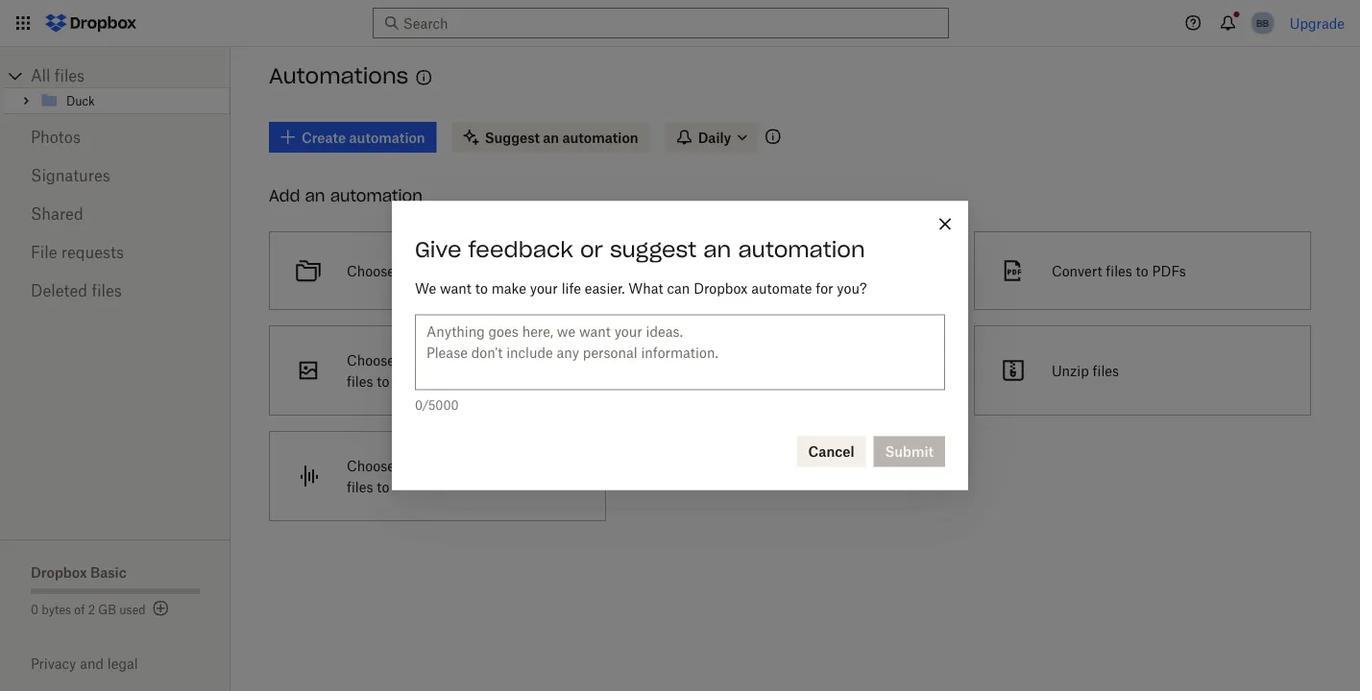 Task type: describe. For each thing, give the bounding box(es) containing it.
choose for choose a file format to convert videos to
[[700, 352, 748, 369]]

give feedback or suggest an automation
[[415, 236, 866, 263]]

file requests link
[[31, 234, 200, 272]]

your
[[530, 281, 558, 297]]

shared link
[[31, 195, 200, 234]]

convert for choose a file format to convert audio files to
[[495, 458, 543, 474]]

add an automation main content
[[261, 109, 1361, 692]]

unzip files
[[1052, 363, 1120, 379]]

set a rule that renames files
[[700, 263, 878, 279]]

a for set a rule that renames files
[[725, 263, 732, 279]]

global header element
[[0, 0, 1361, 47]]

all files tree
[[3, 64, 231, 114]]

automations
[[269, 63, 409, 90]]

sort
[[485, 263, 510, 279]]

0 for 0 bytes of 2 gb used
[[31, 603, 38, 617]]

file for to
[[762, 352, 782, 369]]

can
[[667, 281, 690, 297]]

want
[[440, 281, 472, 297]]

you?
[[837, 281, 867, 297]]

basic
[[90, 565, 127, 581]]

0 / 5000
[[415, 399, 459, 413]]

choose an image format to convert files to button
[[261, 318, 614, 424]]

convert
[[1052, 263, 1103, 279]]

choose a file format to convert videos to button
[[614, 318, 967, 424]]

click to watch a demo video image
[[413, 66, 436, 89]]

life
[[562, 281, 581, 297]]

privacy and legal
[[31, 656, 138, 673]]

category
[[410, 263, 465, 279]]

give feedback or suggest an automation dialog
[[392, 201, 969, 491]]

choose an image format to convert files to
[[347, 352, 571, 390]]

convert files to pdfs
[[1052, 263, 1187, 279]]

and
[[80, 656, 104, 673]]

get more space image
[[150, 598, 173, 621]]

photos link
[[31, 118, 200, 157]]

we
[[415, 281, 436, 297]]

file for files
[[410, 458, 429, 474]]

files inside choose a file format to convert audio files to
[[347, 479, 373, 495]]

choose a file format to convert videos to
[[700, 352, 895, 390]]

for
[[816, 281, 834, 297]]

cancel button
[[797, 437, 866, 467]]

signatures
[[31, 166, 110, 185]]

choose for choose an image format to convert files to
[[347, 352, 395, 369]]

automate
[[752, 281, 812, 297]]

deleted
[[31, 282, 88, 300]]

automation inside dialog
[[738, 236, 866, 263]]

give
[[415, 236, 462, 263]]

upgrade
[[1290, 15, 1345, 31]]

rule
[[736, 263, 761, 279]]

deleted files link
[[31, 272, 200, 310]]

or
[[580, 236, 603, 263]]

a for choose a category to sort files by
[[399, 263, 406, 279]]

choose a file format to convert audio files to button
[[261, 424, 614, 529]]

signatures link
[[31, 157, 200, 195]]

dropbox inside give feedback or suggest an automation dialog
[[694, 281, 748, 297]]

file requests
[[31, 243, 124, 262]]

bytes
[[42, 603, 71, 617]]

audio
[[547, 458, 582, 474]]

set a rule that renames files button
[[614, 224, 967, 318]]

legal
[[107, 656, 138, 673]]

choose a category to sort files by button
[[261, 224, 614, 318]]

automation inside "main content"
[[330, 186, 423, 206]]



Task type: locate. For each thing, give the bounding box(es) containing it.
choose
[[347, 263, 395, 279], [347, 352, 395, 369], [700, 352, 748, 369], [347, 458, 395, 474]]

convert inside choose an image format to convert files to
[[523, 352, 571, 369]]

file down automate
[[762, 352, 782, 369]]

1 vertical spatial automation
[[738, 236, 866, 263]]

0 left 5000
[[415, 399, 422, 413]]

make
[[492, 281, 526, 297]]

format inside the choose a file format to convert videos to
[[786, 352, 828, 369]]

dropbox down set
[[694, 281, 748, 297]]

0 vertical spatial dropbox
[[694, 281, 748, 297]]

choose inside choose a file format to convert audio files to
[[347, 458, 395, 474]]

add
[[269, 186, 300, 206]]

a inside choose a file format to convert audio files to
[[399, 458, 406, 474]]

1 horizontal spatial file
[[762, 352, 782, 369]]

a for choose a file format to convert videos to
[[751, 352, 759, 369]]

2
[[88, 603, 95, 617]]

choose for choose a category to sort files by
[[347, 263, 395, 279]]

2 vertical spatial an
[[399, 352, 414, 369]]

0 left bytes
[[31, 603, 38, 617]]

shared
[[31, 205, 83, 223]]

convert for choose an image format to convert files to
[[523, 352, 571, 369]]

0 horizontal spatial dropbox
[[31, 565, 87, 581]]

file
[[762, 352, 782, 369], [410, 458, 429, 474]]

format for videos
[[786, 352, 828, 369]]

convert for choose a file format to convert videos to
[[848, 352, 895, 369]]

format down for
[[786, 352, 828, 369]]

an left rule
[[704, 236, 732, 263]]

convert inside choose a file format to convert audio files to
[[495, 458, 543, 474]]

format inside choose a file format to convert audio files to
[[433, 458, 475, 474]]

0 horizontal spatial an
[[305, 186, 325, 206]]

all files
[[31, 66, 85, 85]]

automation up automate
[[738, 236, 866, 263]]

a inside the choose a file format to convert videos to
[[751, 352, 759, 369]]

0 for 0 / 5000
[[415, 399, 422, 413]]

format
[[461, 352, 503, 369], [786, 352, 828, 369], [433, 458, 475, 474]]

automation
[[330, 186, 423, 206], [738, 236, 866, 263]]

feedback
[[468, 236, 574, 263]]

files inside 'link'
[[55, 66, 85, 85]]

1 horizontal spatial an
[[399, 352, 414, 369]]

videos
[[700, 373, 740, 390]]

format for audio
[[433, 458, 475, 474]]

deleted files
[[31, 282, 122, 300]]

0 bytes of 2 gb used
[[31, 603, 146, 617]]

choose a file format to convert audio files to
[[347, 458, 582, 495]]

that
[[764, 263, 790, 279]]

a for choose a file format to convert audio files to
[[399, 458, 406, 474]]

an for add an automation
[[305, 186, 325, 206]]

choose for choose a file format to convert audio files to
[[347, 458, 395, 474]]

0 vertical spatial 0
[[415, 399, 422, 413]]

gb
[[98, 603, 116, 617]]

files inside choose an image format to convert files to
[[347, 373, 373, 390]]

1 horizontal spatial 0
[[415, 399, 422, 413]]

dropbox up bytes
[[31, 565, 87, 581]]

set
[[700, 263, 721, 279]]

add an automation
[[269, 186, 423, 206]]

format right image
[[461, 352, 503, 369]]

an right the add
[[305, 186, 325, 206]]

convert down your at the left top
[[523, 352, 571, 369]]

1 vertical spatial file
[[410, 458, 429, 474]]

format inside choose an image format to convert files to
[[461, 352, 503, 369]]

format for files
[[461, 352, 503, 369]]

an inside choose an image format to convert files to
[[399, 352, 414, 369]]

all
[[31, 66, 50, 85]]

unzip
[[1052, 363, 1089, 379]]

0
[[415, 399, 422, 413], [31, 603, 38, 617]]

automation up give
[[330, 186, 423, 206]]

pdfs
[[1153, 263, 1187, 279]]

an
[[305, 186, 325, 206], [704, 236, 732, 263], [399, 352, 414, 369]]

requests
[[61, 243, 124, 262]]

easier.
[[585, 281, 625, 297]]

choose a category to sort files by
[[347, 263, 558, 279]]

convert inside the choose a file format to convert videos to
[[848, 352, 895, 369]]

dropbox
[[694, 281, 748, 297], [31, 565, 87, 581]]

privacy
[[31, 656, 76, 673]]

dropbox logo - go to the homepage image
[[38, 8, 143, 38]]

convert down you?
[[848, 352, 895, 369]]

a
[[399, 263, 406, 279], [725, 263, 732, 279], [751, 352, 759, 369], [399, 458, 406, 474]]

an inside dialog
[[704, 236, 732, 263]]

1 vertical spatial an
[[704, 236, 732, 263]]

convert files to pdfs button
[[967, 224, 1319, 318]]

photos
[[31, 128, 81, 147]]

0 horizontal spatial 0
[[31, 603, 38, 617]]

all files link
[[31, 64, 231, 87]]

we want to make your life easier. what can dropbox automate for you?
[[415, 281, 867, 297]]

Anything goes here, we want your ideas.
Please don't include any personal information. text field
[[415, 315, 946, 391]]

an for choose an image format to convert files to
[[399, 352, 414, 369]]

by
[[543, 263, 558, 279]]

convert left 'audio'
[[495, 458, 543, 474]]

dropbox basic
[[31, 565, 127, 581]]

convert
[[523, 352, 571, 369], [848, 352, 895, 369], [495, 458, 543, 474]]

0 vertical spatial an
[[305, 186, 325, 206]]

suggest
[[610, 236, 697, 263]]

format down 5000
[[433, 458, 475, 474]]

renames
[[793, 263, 848, 279]]

0 inside give feedback or suggest an automation dialog
[[415, 399, 422, 413]]

/
[[422, 399, 428, 413]]

0 vertical spatial file
[[762, 352, 782, 369]]

privacy and legal link
[[31, 656, 231, 673]]

0 horizontal spatial automation
[[330, 186, 423, 206]]

1 vertical spatial dropbox
[[31, 565, 87, 581]]

file down /
[[410, 458, 429, 474]]

choose inside the choose a file format to convert videos to
[[700, 352, 748, 369]]

0 horizontal spatial file
[[410, 458, 429, 474]]

file
[[31, 243, 57, 262]]

1 horizontal spatial dropbox
[[694, 281, 748, 297]]

used
[[119, 603, 146, 617]]

1 vertical spatial 0
[[31, 603, 38, 617]]

file inside choose a file format to convert audio files to
[[410, 458, 429, 474]]

to
[[468, 263, 481, 279], [1136, 263, 1149, 279], [475, 281, 488, 297], [507, 352, 520, 369], [832, 352, 844, 369], [377, 373, 390, 390], [744, 373, 757, 390], [479, 458, 492, 474], [377, 479, 390, 495]]

upgrade link
[[1290, 15, 1345, 31]]

unzip files button
[[967, 318, 1319, 424]]

an left image
[[399, 352, 414, 369]]

what
[[629, 281, 664, 297]]

5000
[[428, 399, 459, 413]]

files
[[55, 66, 85, 85], [513, 263, 540, 279], [852, 263, 878, 279], [1106, 263, 1133, 279], [92, 282, 122, 300], [1093, 363, 1120, 379], [347, 373, 373, 390], [347, 479, 373, 495]]

cancel
[[809, 444, 855, 460]]

2 horizontal spatial an
[[704, 236, 732, 263]]

of
[[74, 603, 85, 617]]

choose inside choose an image format to convert files to
[[347, 352, 395, 369]]

1 horizontal spatial automation
[[738, 236, 866, 263]]

to inside dialog
[[475, 281, 488, 297]]

image
[[418, 352, 457, 369]]

0 vertical spatial automation
[[330, 186, 423, 206]]

file inside the choose a file format to convert videos to
[[762, 352, 782, 369]]



Task type: vqa. For each thing, say whether or not it's contained in the screenshot.
convert files to pdfs Button
yes



